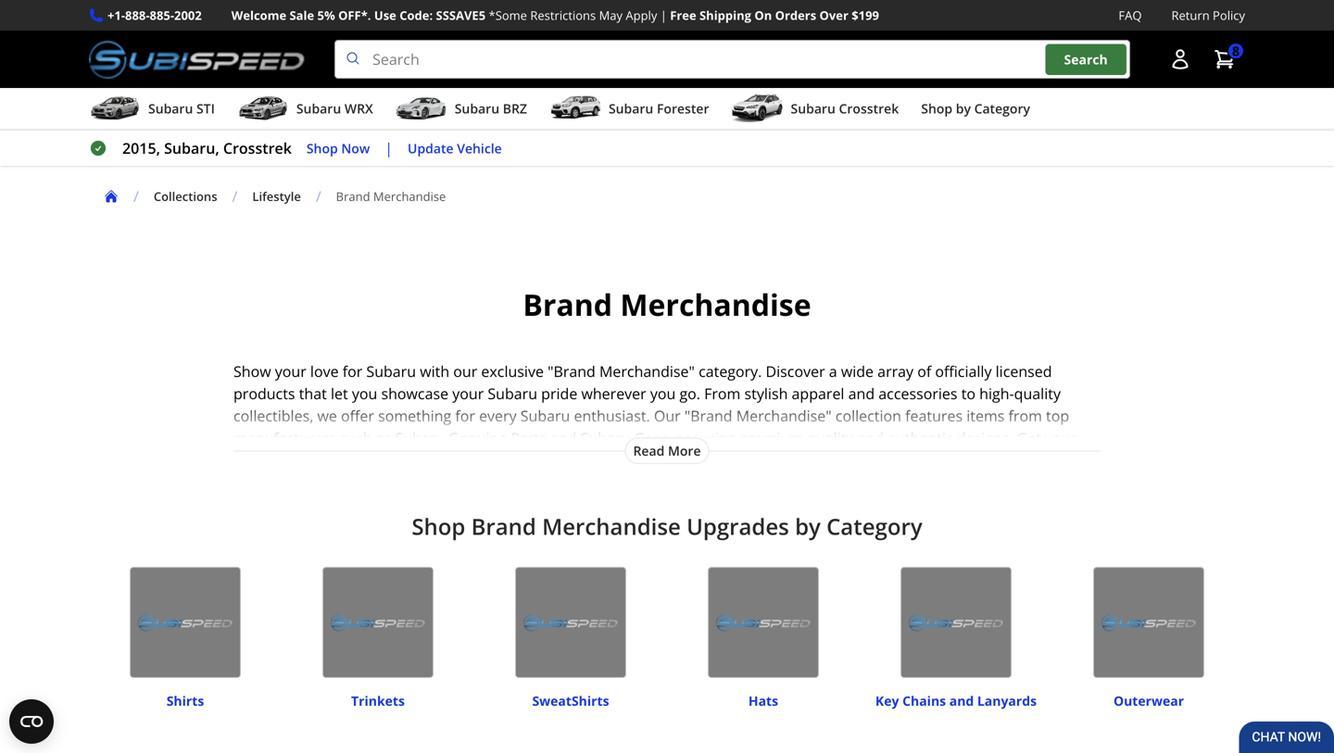 Task type: vqa. For each thing, say whether or not it's contained in the screenshot.
/ corresponding to Lifestyle
yes



Task type: locate. For each thing, give the bounding box(es) containing it.
shop inside dropdown button
[[921, 100, 953, 117]]

0 vertical spatial shop
[[921, 100, 953, 117]]

shop for shop by category
[[921, 100, 953, 117]]

lifestyle link down 2015, subaru, crosstrek
[[252, 188, 301, 205]]

your down parts
[[513, 450, 544, 470]]

crosstrek inside "subaru crosstrek" "dropdown button"
[[839, 100, 899, 117]]

1 vertical spatial brand
[[523, 285, 613, 325]]

0 vertical spatial products
[[234, 384, 295, 404]]

products up the 'collectibles,'
[[234, 384, 295, 404]]

1 vertical spatial |
[[385, 138, 393, 158]]

you up the offer
[[352, 384, 377, 404]]

for
[[343, 361, 363, 381], [455, 406, 475, 426]]

885-
[[150, 7, 174, 24]]

brand down parts
[[471, 512, 536, 542]]

0 horizontal spatial by
[[795, 512, 821, 542]]

"brand up pride
[[548, 361, 596, 381]]

read
[[633, 442, 665, 459]]

0 vertical spatial category
[[974, 100, 1030, 117]]

/ right home image at top left
[[133, 186, 139, 206]]

you up our
[[650, 384, 676, 404]]

0 horizontal spatial brand merchandise
[[336, 188, 446, 205]]

2 horizontal spatial shop
[[921, 100, 953, 117]]

quality down collection
[[807, 428, 854, 448]]

1 horizontal spatial let
[[492, 450, 509, 470]]

stylish
[[745, 384, 788, 404]]

0 horizontal spatial quality
[[807, 428, 854, 448]]

enthusiast.
[[574, 406, 650, 426]]

for right the love
[[343, 361, 363, 381]]

parts
[[511, 428, 546, 448]]

1 horizontal spatial /
[[232, 186, 238, 206]]

category inside dropdown button
[[974, 100, 1030, 117]]

1 / from the left
[[133, 186, 139, 206]]

discover
[[766, 361, 825, 381]]

quality
[[1014, 384, 1061, 404], [807, 428, 854, 448]]

gear,
[[634, 428, 671, 448]]

0 vertical spatial let
[[331, 384, 348, 404]]

show your love for subaru with our exclusive "brand merchandise" category. discover a wide array of officially licensed products that let you showcase your subaru pride wherever you go. from stylish apparel and accessories to high-quality collectibles, we offer something for every subaru enthusiast. our "brand merchandise" collection features items from top manufacturers such as subaru genuine parts and subaru gear, ensuring premium quality and authentic designs. get your hands on these unique products and let your subaru passion shine.
[[234, 361, 1077, 470]]

1 vertical spatial quality
[[807, 428, 854, 448]]

0 horizontal spatial for
[[343, 361, 363, 381]]

brand down the now
[[336, 188, 370, 205]]

| right the now
[[385, 138, 393, 158]]

apply
[[626, 7, 657, 24]]

1 vertical spatial brand merchandise
[[523, 285, 811, 325]]

0 vertical spatial merchandise
[[373, 188, 446, 205]]

shirts
[[167, 692, 204, 710]]

0 vertical spatial by
[[956, 100, 971, 117]]

0 vertical spatial |
[[660, 7, 667, 24]]

shop brand merchandise upgrades by category
[[412, 512, 923, 542]]

trinkets
[[351, 692, 405, 710]]

key
[[876, 692, 899, 710]]

outerwear image image
[[1093, 567, 1205, 678]]

such
[[340, 428, 372, 448]]

| left free on the right top of the page
[[660, 7, 667, 24]]

0 horizontal spatial "brand
[[548, 361, 596, 381]]

pride
[[541, 384, 578, 404]]

brand merchandise up go.
[[523, 285, 811, 325]]

a subaru crosstrek thumbnail image image
[[732, 95, 783, 122]]

1 vertical spatial "brand
[[685, 406, 733, 426]]

subaru down pride
[[521, 406, 570, 426]]

3 / from the left
[[316, 186, 321, 206]]

genuine
[[449, 428, 507, 448]]

/ for collections
[[133, 186, 139, 206]]

a subaru forester thumbnail image image
[[549, 95, 601, 122]]

shop by category button
[[921, 92, 1030, 129]]

0 horizontal spatial shop
[[307, 139, 338, 157]]

1 vertical spatial for
[[455, 406, 475, 426]]

0 horizontal spatial crosstrek
[[223, 138, 292, 158]]

go.
[[680, 384, 701, 404]]

as
[[376, 428, 391, 448]]

faq link
[[1119, 6, 1142, 25]]

category.
[[699, 361, 762, 381]]

let up we
[[331, 384, 348, 404]]

your down our
[[452, 384, 484, 404]]

outerwear
[[1114, 692, 1184, 710]]

that
[[299, 384, 327, 404]]

brz
[[503, 100, 527, 117]]

apparel
[[792, 384, 845, 404]]

search button
[[1046, 44, 1127, 75]]

1 horizontal spatial "brand
[[685, 406, 733, 426]]

shop for shop now
[[307, 139, 338, 157]]

trinkets image image
[[322, 567, 434, 678]]

1 vertical spatial by
[[795, 512, 821, 542]]

over
[[820, 7, 849, 24]]

your
[[275, 361, 306, 381], [452, 384, 484, 404], [1045, 428, 1077, 448], [513, 450, 544, 470]]

+1-888-885-2002
[[107, 7, 202, 24]]

0 vertical spatial merchandise"
[[600, 361, 695, 381]]

brand merchandise link
[[336, 188, 461, 205]]

on
[[280, 450, 298, 470]]

merchandise down passion
[[542, 512, 681, 542]]

1 horizontal spatial category
[[974, 100, 1030, 117]]

merchandise"
[[600, 361, 695, 381], [736, 406, 832, 426]]

subaru inside "dropdown button"
[[791, 100, 836, 117]]

hats link
[[749, 684, 778, 710]]

shop now
[[307, 139, 370, 157]]

open widget image
[[9, 700, 54, 744]]

get
[[1017, 428, 1042, 448]]

1 horizontal spatial for
[[455, 406, 475, 426]]

from
[[704, 384, 741, 404]]

let down genuine
[[492, 450, 509, 470]]

2 vertical spatial brand
[[471, 512, 536, 542]]

0 horizontal spatial /
[[133, 186, 139, 206]]

merchandise" up wherever on the bottom left of page
[[600, 361, 695, 381]]

brand
[[336, 188, 370, 205], [523, 285, 613, 325], [471, 512, 536, 542]]

sti
[[196, 100, 215, 117]]

1 horizontal spatial merchandise"
[[736, 406, 832, 426]]

/
[[133, 186, 139, 206], [232, 186, 238, 206], [316, 186, 321, 206]]

sale
[[290, 7, 314, 24]]

your up that on the bottom left
[[275, 361, 306, 381]]

1 horizontal spatial |
[[660, 7, 667, 24]]

designs.
[[957, 428, 1013, 448]]

1 vertical spatial products
[[396, 450, 458, 470]]

for up genuine
[[455, 406, 475, 426]]

1 horizontal spatial quality
[[1014, 384, 1061, 404]]

1 vertical spatial merchandise"
[[736, 406, 832, 426]]

crosstrek
[[839, 100, 899, 117], [223, 138, 292, 158]]

0 horizontal spatial products
[[234, 384, 295, 404]]

"brand up the ensuring
[[685, 406, 733, 426]]

exclusive
[[481, 361, 544, 381]]

merchandise down update
[[373, 188, 446, 205]]

1 vertical spatial merchandise
[[620, 285, 811, 325]]

2 vertical spatial shop
[[412, 512, 465, 542]]

2 / from the left
[[232, 186, 238, 206]]

let
[[331, 384, 348, 404], [492, 450, 509, 470]]

sweatshirts link
[[532, 684, 609, 710]]

quality up from
[[1014, 384, 1061, 404]]

1 horizontal spatial you
[[650, 384, 676, 404]]

1 horizontal spatial by
[[956, 100, 971, 117]]

*some
[[489, 7, 527, 24]]

1 vertical spatial shop
[[307, 139, 338, 157]]

2 vertical spatial merchandise
[[542, 512, 681, 542]]

/ left lifestyle on the left top of the page
[[232, 186, 238, 206]]

a subaru wrx thumbnail image image
[[237, 95, 289, 122]]

5%
[[317, 7, 335, 24]]

merchandise" up premium
[[736, 406, 832, 426]]

subaru down something
[[395, 428, 445, 448]]

subaru left the brz
[[455, 100, 500, 117]]

key chains and lanyards image image
[[901, 567, 1012, 678]]

1 horizontal spatial shop
[[412, 512, 465, 542]]

subaru wrx button
[[237, 92, 373, 129]]

0 horizontal spatial |
[[385, 138, 393, 158]]

a subaru sti thumbnail image image
[[89, 95, 141, 122]]

products down something
[[396, 450, 458, 470]]

shine.
[[659, 450, 700, 470]]

subaru right a subaru crosstrek thumbnail image
[[791, 100, 836, 117]]

subaru sti
[[148, 100, 215, 117]]

1 vertical spatial category
[[827, 512, 923, 542]]

subaru left passion
[[548, 450, 598, 470]]

subaru left wrx
[[296, 100, 341, 117]]

1 vertical spatial crosstrek
[[223, 138, 292, 158]]

1 horizontal spatial crosstrek
[[839, 100, 899, 117]]

update vehicle button
[[408, 138, 502, 159]]

2015,
[[122, 138, 160, 158]]

2 horizontal spatial /
[[316, 186, 321, 206]]

premium
[[740, 428, 803, 448]]

brand up exclusive
[[523, 285, 613, 325]]

subaru forester button
[[549, 92, 709, 129]]

brand merchandise down the now
[[336, 188, 446, 205]]

shirts link
[[167, 684, 204, 710]]

merchandise up category.
[[620, 285, 811, 325]]

0 horizontal spatial you
[[352, 384, 377, 404]]

0 vertical spatial quality
[[1014, 384, 1061, 404]]

on
[[755, 7, 772, 24]]

2002
[[174, 7, 202, 24]]

/ right lifestyle on the left top of the page
[[316, 186, 321, 206]]

wide
[[841, 361, 874, 381]]

|
[[660, 7, 667, 24], [385, 138, 393, 158]]

0 vertical spatial crosstrek
[[839, 100, 899, 117]]



Task type: describe. For each thing, give the bounding box(es) containing it.
upgrades
[[687, 512, 789, 542]]

restrictions
[[530, 7, 596, 24]]

forester
[[657, 100, 709, 117]]

and down collection
[[858, 428, 884, 448]]

8 button
[[1205, 41, 1245, 78]]

0 horizontal spatial category
[[827, 512, 923, 542]]

key chains and lanyards
[[876, 692, 1037, 710]]

sweatshirts image image
[[515, 567, 626, 678]]

888-
[[125, 7, 150, 24]]

subaru inside 'dropdown button'
[[455, 100, 500, 117]]

offer
[[341, 406, 374, 426]]

1 you from the left
[[352, 384, 377, 404]]

subaru crosstrek button
[[732, 92, 899, 129]]

search input field
[[335, 40, 1130, 79]]

subaru crosstrek
[[791, 100, 899, 117]]

0 horizontal spatial merchandise"
[[600, 361, 695, 381]]

welcome sale 5% off*. use code: sssave5 *some restrictions may apply | free shipping on orders over $199
[[231, 7, 879, 24]]

may
[[599, 7, 623, 24]]

1 horizontal spatial products
[[396, 450, 458, 470]]

shipping
[[700, 7, 751, 24]]

off*.
[[338, 7, 371, 24]]

+1-
[[107, 7, 125, 24]]

2 you from the left
[[650, 384, 676, 404]]

sweatshirts
[[532, 692, 609, 710]]

/ for lifestyle
[[232, 186, 238, 206]]

subaru brz button
[[395, 92, 527, 129]]

orders
[[775, 7, 817, 24]]

search
[[1064, 50, 1108, 68]]

a subaru brz thumbnail image image
[[395, 95, 447, 122]]

these
[[302, 450, 340, 470]]

0 vertical spatial for
[[343, 361, 363, 381]]

high-
[[980, 384, 1014, 404]]

policy
[[1213, 7, 1245, 24]]

hats image image
[[708, 567, 819, 678]]

hands
[[234, 450, 276, 470]]

return policy
[[1172, 7, 1245, 24]]

shop now link
[[307, 138, 370, 159]]

shirts image image
[[130, 567, 241, 678]]

sssave5
[[436, 7, 486, 24]]

subaru up showcase
[[366, 361, 416, 381]]

lanyards
[[977, 692, 1037, 710]]

items
[[967, 406, 1005, 426]]

lifestyle
[[252, 188, 301, 205]]

and down wide at the right of the page
[[848, 384, 875, 404]]

and down genuine
[[462, 450, 488, 470]]

collections
[[154, 188, 217, 205]]

from
[[1009, 406, 1042, 426]]

use
[[374, 7, 396, 24]]

and right parts
[[550, 428, 577, 448]]

0 vertical spatial brand merchandise
[[336, 188, 446, 205]]

subaru down exclusive
[[488, 384, 537, 404]]

passion
[[602, 450, 655, 470]]

subaru brz
[[455, 100, 527, 117]]

shop by category
[[921, 100, 1030, 117]]

subaru forester
[[609, 100, 709, 117]]

now
[[341, 139, 370, 157]]

licensed
[[996, 361, 1052, 381]]

free
[[670, 7, 696, 24]]

to
[[962, 384, 976, 404]]

0 vertical spatial brand
[[336, 188, 370, 205]]

our
[[654, 406, 681, 426]]

subaru left sti on the top left of page
[[148, 100, 193, 117]]

authentic
[[888, 428, 953, 448]]

wherever
[[581, 384, 646, 404]]

top
[[1046, 406, 1069, 426]]

subaru,
[[164, 138, 219, 158]]

update
[[408, 139, 454, 157]]

faq
[[1119, 7, 1142, 24]]

subaru left forester
[[609, 100, 654, 117]]

showcase
[[381, 384, 449, 404]]

subaru down enthusiast.
[[581, 428, 630, 448]]

code:
[[400, 7, 433, 24]]

0 vertical spatial "brand
[[548, 361, 596, 381]]

read more
[[633, 442, 701, 459]]

subaru sti button
[[89, 92, 215, 129]]

home image
[[104, 189, 119, 204]]

chains
[[903, 692, 946, 710]]

by inside dropdown button
[[956, 100, 971, 117]]

shop for shop brand merchandise upgrades by category
[[412, 512, 465, 542]]

1 vertical spatial let
[[492, 450, 509, 470]]

a
[[829, 361, 837, 381]]

1 horizontal spatial brand merchandise
[[523, 285, 811, 325]]

lifestyle link down shop now link at left top
[[252, 188, 316, 205]]

$199
[[852, 7, 879, 24]]

officially
[[935, 361, 992, 381]]

key chains and lanyards link
[[876, 684, 1037, 710]]

subispeed logo image
[[89, 40, 305, 79]]

of
[[918, 361, 931, 381]]

we
[[317, 406, 337, 426]]

outerwear link
[[1114, 684, 1184, 710]]

return
[[1172, 7, 1210, 24]]

8
[[1232, 42, 1240, 60]]

and right chains
[[950, 692, 974, 710]]

manufacturers
[[234, 428, 336, 448]]

wrx
[[345, 100, 373, 117]]

ensuring
[[675, 428, 736, 448]]

your down top
[[1045, 428, 1077, 448]]

show
[[234, 361, 271, 381]]

button image
[[1169, 48, 1192, 71]]

0 horizontal spatial let
[[331, 384, 348, 404]]

update vehicle
[[408, 139, 502, 157]]

features
[[905, 406, 963, 426]]

collection
[[836, 406, 902, 426]]

array
[[878, 361, 914, 381]]

return policy link
[[1172, 6, 1245, 25]]

2015, subaru, crosstrek
[[122, 138, 292, 158]]

hats
[[749, 692, 778, 710]]

love
[[310, 361, 339, 381]]

our
[[453, 361, 477, 381]]



